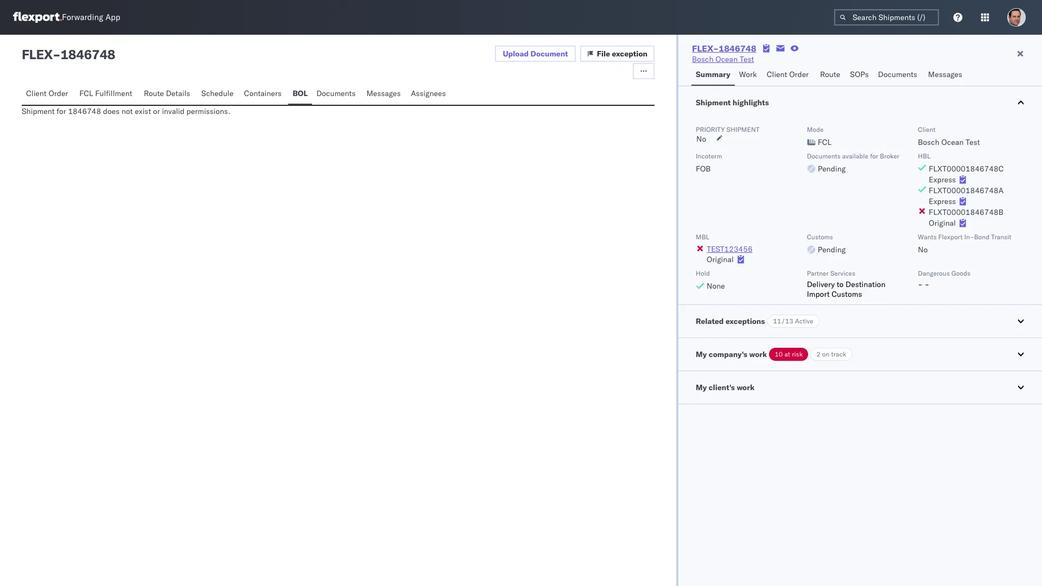 Task type: locate. For each thing, give the bounding box(es) containing it.
flex-
[[692, 43, 719, 54]]

2 horizontal spatial documents
[[879, 70, 918, 79]]

documents right sops button
[[879, 70, 918, 79]]

client order right work button on the top right of the page
[[767, 70, 809, 79]]

highlights
[[733, 98, 769, 108]]

at
[[785, 350, 791, 358]]

ocean up the flxt00001846748c
[[942, 137, 964, 147]]

customs down services
[[832, 289, 863, 299]]

client order
[[767, 70, 809, 79], [26, 89, 68, 98]]

work button
[[735, 65, 763, 86]]

1 horizontal spatial -
[[918, 280, 923, 289]]

0 horizontal spatial documents
[[317, 89, 356, 98]]

summary
[[696, 70, 731, 79]]

related exceptions
[[696, 317, 765, 326]]

no down wants
[[918, 245, 928, 255]]

express
[[929, 175, 956, 185], [929, 197, 956, 206]]

pending for documents available for broker
[[818, 164, 846, 174]]

1 horizontal spatial messages button
[[924, 65, 969, 86]]

available
[[843, 152, 869, 160]]

1 express from the top
[[929, 175, 956, 185]]

1846748 left does
[[68, 106, 101, 116]]

customs up partner
[[807, 233, 833, 241]]

route details button
[[140, 84, 197, 105]]

test123456
[[707, 244, 753, 254]]

1846748 up bosch ocean test
[[719, 43, 757, 54]]

client order for 'client order' button to the right
[[767, 70, 809, 79]]

my left client's
[[696, 383, 707, 393]]

order
[[790, 70, 809, 79], [49, 89, 68, 98]]

route up or
[[144, 89, 164, 98]]

1 horizontal spatial order
[[790, 70, 809, 79]]

test up work at right
[[740, 54, 754, 64]]

client order button down flex
[[22, 84, 75, 105]]

route for route
[[821, 70, 841, 79]]

1 vertical spatial customs
[[832, 289, 863, 299]]

client order down flex
[[26, 89, 68, 98]]

1 vertical spatial test
[[966, 137, 981, 147]]

1 vertical spatial client
[[26, 89, 47, 98]]

1 horizontal spatial shipment
[[696, 98, 731, 108]]

0 vertical spatial test
[[740, 54, 754, 64]]

shipment for shipment highlights
[[696, 98, 731, 108]]

messages
[[929, 70, 963, 79], [367, 89, 401, 98]]

1 vertical spatial client order
[[26, 89, 68, 98]]

mbl
[[696, 233, 710, 241]]

0 horizontal spatial fcl
[[79, 89, 93, 98]]

pending
[[818, 164, 846, 174], [818, 245, 846, 255]]

2 vertical spatial documents
[[807, 152, 841, 160]]

1 pending from the top
[[818, 164, 846, 174]]

1 horizontal spatial client order
[[767, 70, 809, 79]]

bosch inside client bosch ocean test incoterm fob
[[918, 137, 940, 147]]

work left 10
[[750, 350, 768, 359]]

2 express from the top
[[929, 197, 956, 206]]

for
[[57, 106, 66, 116], [871, 152, 879, 160]]

1 vertical spatial route
[[144, 89, 164, 98]]

test up the flxt00001846748c
[[966, 137, 981, 147]]

1846748 for 1846748
[[61, 46, 115, 62]]

route inside route details button
[[144, 89, 164, 98]]

for left broker
[[871, 152, 879, 160]]

original
[[929, 218, 956, 228], [707, 255, 734, 264]]

order left route button
[[790, 70, 809, 79]]

work right client's
[[737, 383, 755, 393]]

1 vertical spatial original
[[707, 255, 734, 264]]

0 horizontal spatial client
[[26, 89, 47, 98]]

not
[[122, 106, 133, 116]]

2 my from the top
[[696, 383, 707, 393]]

incoterm
[[696, 152, 722, 160]]

sops
[[851, 70, 869, 79]]

client order button right work at right
[[763, 65, 816, 86]]

0 vertical spatial route
[[821, 70, 841, 79]]

2
[[817, 350, 821, 358]]

0 horizontal spatial order
[[49, 89, 68, 98]]

priority shipment
[[696, 125, 760, 134]]

0 vertical spatial my
[[696, 350, 707, 359]]

broker
[[880, 152, 900, 160]]

1846748
[[719, 43, 757, 54], [61, 46, 115, 62], [68, 106, 101, 116]]

1 horizontal spatial documents
[[807, 152, 841, 160]]

my inside button
[[696, 383, 707, 393]]

client for 'client order' button to the right
[[767, 70, 788, 79]]

1846748 for does not exist or invalid permissions.
[[68, 106, 101, 116]]

no inside wants flexport in-bond transit no
[[918, 245, 928, 255]]

fcl inside 'button'
[[79, 89, 93, 98]]

work inside button
[[737, 383, 755, 393]]

destination
[[846, 280, 886, 289]]

schedule
[[202, 89, 234, 98]]

1 vertical spatial bosch
[[918, 137, 940, 147]]

flxt00001846748b
[[929, 207, 1004, 217]]

my left company's
[[696, 350, 707, 359]]

1 vertical spatial fcl
[[818, 137, 832, 147]]

route inside route button
[[821, 70, 841, 79]]

route left sops
[[821, 70, 841, 79]]

1 vertical spatial no
[[918, 245, 928, 255]]

no down priority
[[697, 134, 707, 144]]

exception
[[612, 49, 648, 59]]

1 my from the top
[[696, 350, 707, 359]]

0 horizontal spatial bosch
[[692, 54, 714, 64]]

0 vertical spatial for
[[57, 106, 66, 116]]

1846748 down forwarding app on the left top of the page
[[61, 46, 115, 62]]

services
[[831, 269, 856, 277]]

0 horizontal spatial route
[[144, 89, 164, 98]]

hbl
[[918, 152, 931, 160]]

0 vertical spatial ocean
[[716, 54, 738, 64]]

exceptions
[[726, 317, 765, 326]]

1 horizontal spatial no
[[918, 245, 928, 255]]

fob
[[696, 164, 711, 174]]

fcl left 'fulfillment'
[[79, 89, 93, 98]]

1 horizontal spatial route
[[821, 70, 841, 79]]

0 horizontal spatial ocean
[[716, 54, 738, 64]]

documents down the mode
[[807, 152, 841, 160]]

0 horizontal spatial no
[[697, 134, 707, 144]]

1 vertical spatial ocean
[[942, 137, 964, 147]]

fcl down the mode
[[818, 137, 832, 147]]

messages button
[[924, 65, 969, 86], [362, 84, 407, 105]]

0 vertical spatial express
[[929, 175, 956, 185]]

0 horizontal spatial original
[[707, 255, 734, 264]]

fulfillment
[[95, 89, 132, 98]]

0 vertical spatial client
[[767, 70, 788, 79]]

1 vertical spatial my
[[696, 383, 707, 393]]

document
[[531, 49, 568, 59]]

client up hbl
[[918, 125, 936, 134]]

1 horizontal spatial bosch
[[918, 137, 940, 147]]

forwarding app link
[[13, 12, 120, 23]]

work
[[750, 350, 768, 359], [737, 383, 755, 393]]

1 horizontal spatial for
[[871, 152, 879, 160]]

0 vertical spatial fcl
[[79, 89, 93, 98]]

0 horizontal spatial messages button
[[362, 84, 407, 105]]

flexport
[[939, 233, 963, 241]]

my for my client's work
[[696, 383, 707, 393]]

2 vertical spatial client
[[918, 125, 936, 134]]

0 vertical spatial order
[[790, 70, 809, 79]]

bosch
[[692, 54, 714, 64], [918, 137, 940, 147]]

client
[[767, 70, 788, 79], [26, 89, 47, 98], [918, 125, 936, 134]]

documents button right sops
[[874, 65, 924, 86]]

documents button
[[874, 65, 924, 86], [312, 84, 362, 105]]

0 vertical spatial original
[[929, 218, 956, 228]]

1 horizontal spatial client
[[767, 70, 788, 79]]

original up flexport
[[929, 218, 956, 228]]

documents button right the bol
[[312, 84, 362, 105]]

client right work button on the top right of the page
[[767, 70, 788, 79]]

summary button
[[692, 65, 735, 86]]

client's
[[709, 383, 735, 393]]

order for 'client order' button to the left
[[49, 89, 68, 98]]

order down flex - 1846748
[[49, 89, 68, 98]]

documents right the bol
[[317, 89, 356, 98]]

0 horizontal spatial shipment
[[22, 106, 55, 116]]

1 vertical spatial pending
[[818, 245, 846, 255]]

1 horizontal spatial fcl
[[818, 137, 832, 147]]

none
[[707, 281, 725, 291]]

original down 'test123456' at the top of the page
[[707, 255, 734, 264]]

1 horizontal spatial test
[[966, 137, 981, 147]]

1 vertical spatial for
[[871, 152, 879, 160]]

route
[[821, 70, 841, 79], [144, 89, 164, 98]]

0 vertical spatial messages
[[929, 70, 963, 79]]

wants
[[918, 233, 937, 241]]

shipment highlights button
[[679, 86, 1043, 119]]

shipment
[[727, 125, 760, 134]]

express up flxt00001846748a
[[929, 175, 956, 185]]

exist
[[135, 106, 151, 116]]

1 vertical spatial work
[[737, 383, 755, 393]]

1 horizontal spatial documents button
[[874, 65, 924, 86]]

client down flex
[[26, 89, 47, 98]]

containers button
[[240, 84, 288, 105]]

documents
[[879, 70, 918, 79], [317, 89, 356, 98], [807, 152, 841, 160]]

0 vertical spatial work
[[750, 350, 768, 359]]

for left does
[[57, 106, 66, 116]]

0 horizontal spatial client order button
[[22, 84, 75, 105]]

express up flxt00001846748b at the right top of the page
[[929, 197, 956, 206]]

in-
[[965, 233, 975, 241]]

client order button
[[763, 65, 816, 86], [22, 84, 75, 105]]

client inside client bosch ocean test incoterm fob
[[918, 125, 936, 134]]

import
[[807, 289, 830, 299]]

pending up services
[[818, 245, 846, 255]]

1 horizontal spatial ocean
[[942, 137, 964, 147]]

0 horizontal spatial test
[[740, 54, 754, 64]]

1 vertical spatial express
[[929, 197, 956, 206]]

ocean down the flex-1846748 link
[[716, 54, 738, 64]]

on
[[823, 350, 830, 358]]

bosch down the flex-
[[692, 54, 714, 64]]

file exception
[[597, 49, 648, 59]]

documents available for broker
[[807, 152, 900, 160]]

bond
[[975, 233, 990, 241]]

1 vertical spatial order
[[49, 89, 68, 98]]

1 horizontal spatial client order button
[[763, 65, 816, 86]]

containers
[[244, 89, 282, 98]]

my
[[696, 350, 707, 359], [696, 383, 707, 393]]

0 vertical spatial client order
[[767, 70, 809, 79]]

active
[[795, 317, 814, 325]]

1 vertical spatial messages
[[367, 89, 401, 98]]

shipment inside button
[[696, 98, 731, 108]]

bosch up hbl
[[918, 137, 940, 147]]

2 pending from the top
[[818, 245, 846, 255]]

client bosch ocean test incoterm fob
[[696, 125, 981, 174]]

order for 'client order' button to the right
[[790, 70, 809, 79]]

0 horizontal spatial client order
[[26, 89, 68, 98]]

no
[[697, 134, 707, 144], [918, 245, 928, 255]]

2 horizontal spatial client
[[918, 125, 936, 134]]

pending down documents available for broker
[[818, 164, 846, 174]]

goods
[[952, 269, 971, 277]]

0 vertical spatial pending
[[818, 164, 846, 174]]

client for 'client order' button to the left
[[26, 89, 47, 98]]

priority
[[696, 125, 725, 134]]



Task type: vqa. For each thing, say whether or not it's contained in the screenshot.
app
yes



Task type: describe. For each thing, give the bounding box(es) containing it.
upload document
[[503, 49, 568, 59]]

customs inside partner services delivery to destination import customs
[[832, 289, 863, 299]]

0 horizontal spatial messages
[[367, 89, 401, 98]]

0 vertical spatial customs
[[807, 233, 833, 241]]

test inside client bosch ocean test incoterm fob
[[966, 137, 981, 147]]

flex-1846748
[[692, 43, 757, 54]]

dangerous
[[918, 269, 950, 277]]

0 horizontal spatial -
[[53, 46, 61, 62]]

flex-1846748 link
[[692, 43, 757, 54]]

bosch ocean test
[[692, 54, 754, 64]]

forwarding
[[62, 12, 103, 23]]

work
[[740, 70, 757, 79]]

test123456 button
[[707, 244, 753, 254]]

forwarding app
[[62, 12, 120, 23]]

related
[[696, 317, 724, 326]]

bol
[[293, 89, 308, 98]]

flexport. image
[[13, 12, 62, 23]]

my for my company's work
[[696, 350, 707, 359]]

my client's work
[[696, 383, 755, 393]]

work for my client's work
[[737, 383, 755, 393]]

my company's work
[[696, 350, 768, 359]]

my client's work button
[[679, 371, 1043, 404]]

route details
[[144, 89, 190, 98]]

bol button
[[288, 84, 312, 105]]

flxt00001846748c
[[929, 164, 1004, 174]]

fcl for fcl fulfillment
[[79, 89, 93, 98]]

10 at risk
[[775, 350, 803, 358]]

to
[[837, 280, 844, 289]]

0 vertical spatial bosch
[[692, 54, 714, 64]]

app
[[105, 12, 120, 23]]

fcl fulfillment
[[79, 89, 132, 98]]

0 vertical spatial documents
[[879, 70, 918, 79]]

delivery
[[807, 280, 835, 289]]

upload
[[503, 49, 529, 59]]

assignees button
[[407, 84, 452, 105]]

10
[[775, 350, 783, 358]]

flxt00001846748a
[[929, 186, 1004, 195]]

shipment for 1846748 does not exist or invalid permissions.
[[22, 106, 231, 116]]

bosch ocean test link
[[692, 54, 754, 65]]

mode
[[807, 125, 824, 134]]

risk
[[792, 350, 803, 358]]

client order for 'client order' button to the left
[[26, 89, 68, 98]]

express for flxt00001846748c
[[929, 175, 956, 185]]

shipment highlights
[[696, 98, 769, 108]]

express for flxt00001846748a
[[929, 197, 956, 206]]

11/13 active
[[774, 317, 814, 325]]

partner services delivery to destination import customs
[[807, 269, 886, 299]]

details
[[166, 89, 190, 98]]

flex - 1846748
[[22, 46, 115, 62]]

Search Shipments (/) text field
[[835, 9, 939, 26]]

0 horizontal spatial for
[[57, 106, 66, 116]]

invalid
[[162, 106, 185, 116]]

1 horizontal spatial messages
[[929, 70, 963, 79]]

partner
[[807, 269, 829, 277]]

does
[[103, 106, 120, 116]]

fcl fulfillment button
[[75, 84, 140, 105]]

permissions.
[[187, 106, 231, 116]]

route for route details
[[144, 89, 164, 98]]

wants flexport in-bond transit no
[[918, 233, 1012, 255]]

0 vertical spatial no
[[697, 134, 707, 144]]

fcl for fcl
[[818, 137, 832, 147]]

sops button
[[846, 65, 874, 86]]

assignees
[[411, 89, 446, 98]]

flex
[[22, 46, 53, 62]]

hold
[[696, 269, 710, 277]]

route button
[[816, 65, 846, 86]]

company's
[[709, 350, 748, 359]]

shipment for shipment for 1846748 does not exist or invalid permissions.
[[22, 106, 55, 116]]

work for my company's work
[[750, 350, 768, 359]]

pending for customs
[[818, 245, 846, 255]]

11/13
[[774, 317, 794, 325]]

0 horizontal spatial documents button
[[312, 84, 362, 105]]

track
[[832, 350, 847, 358]]

1 horizontal spatial original
[[929, 218, 956, 228]]

1 vertical spatial documents
[[317, 89, 356, 98]]

2 on track
[[817, 350, 847, 358]]

2 horizontal spatial -
[[925, 280, 930, 289]]

ocean inside client bosch ocean test incoterm fob
[[942, 137, 964, 147]]

file
[[597, 49, 610, 59]]

transit
[[992, 233, 1012, 241]]

or
[[153, 106, 160, 116]]

upload document button
[[495, 46, 576, 62]]



